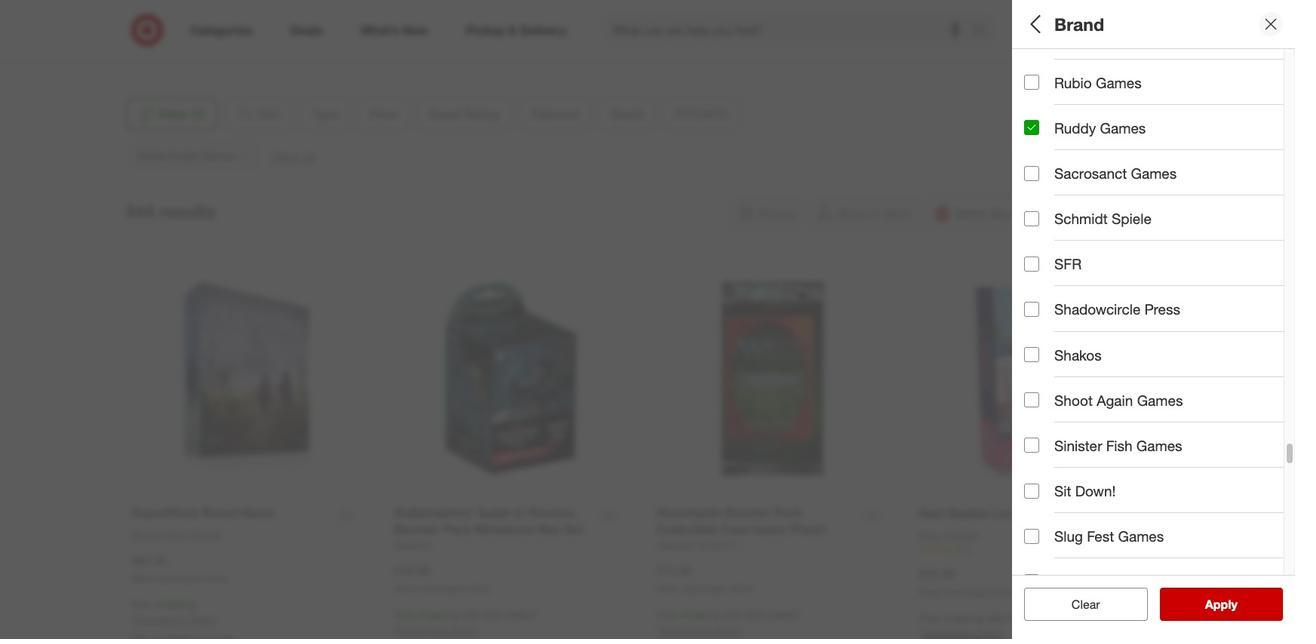 Task type: locate. For each thing, give the bounding box(es) containing it.
exclusions down $84.95 when purchased online
[[135, 614, 186, 627]]

1 horizontal spatial exclusions
[[398, 624, 448, 637]]

results
[[159, 201, 216, 222], [1214, 597, 1253, 612]]

1 horizontal spatial with
[[724, 608, 743, 621]]

online for $20.99
[[991, 587, 1015, 598]]

Sit Down! checkbox
[[1024, 483, 1039, 499]]

sacrosanct
[[1054, 165, 1127, 182]]

exclusions apply. button down $15.95 when purchased online
[[660, 623, 742, 638]]

$50;
[[1169, 132, 1189, 144]]

brand dialog
[[1012, 0, 1295, 639]]

when inside $18.99 when purchased online
[[394, 584, 418, 595]]

shipping down $84.95 when purchased online
[[155, 598, 196, 611]]

Sinister Fish Games checkbox
[[1024, 438, 1039, 453]]

free down $15.95
[[657, 608, 678, 621]]

see results
[[1189, 597, 1253, 612]]

online inside $15.95 when purchased online
[[728, 584, 753, 595]]

all
[[1024, 13, 1045, 34]]

1 horizontal spatial results
[[1214, 597, 1253, 612]]

Schmidt Spiele checkbox
[[1024, 211, 1039, 226]]

with for $15.95
[[724, 608, 743, 621]]

2 horizontal spatial exclusions apply. button
[[660, 623, 742, 638]]

1 horizontal spatial orders*
[[766, 608, 800, 621]]

2835 commerce park drive fitchburg , wi 53719 us
[[138, 13, 268, 56]]

park
[[220, 13, 241, 25]]

1 vertical spatial results
[[1214, 597, 1253, 612]]

when down $18.99 on the bottom of the page
[[394, 584, 418, 595]]

1 horizontal spatial free shipping with $35 orders* * exclusions apply.
[[657, 608, 800, 637]]

2 horizontal spatial $35
[[1009, 612, 1026, 625]]

free shipping with $35 orders* * exclusions apply. down $15.95 when purchased online
[[657, 608, 800, 637]]

games; inside 'brand 0-hr art & technology; 25th century games; 2f-spiele; 2'
[[1199, 290, 1236, 303]]

SFR checkbox
[[1024, 256, 1039, 272]]

exclusions for $15.95
[[660, 624, 711, 637]]

2 free shipping with $35 orders* * exclusions apply. from the left
[[657, 608, 800, 637]]

2 horizontal spatial orders*
[[1029, 612, 1063, 625]]

purchased inside $15.95 when purchased online
[[683, 584, 726, 595]]

apply. down $15.95 when purchased online
[[714, 624, 742, 637]]

2 horizontal spatial apply.
[[714, 624, 742, 637]]

apply. down $18.99 when purchased online
[[451, 624, 479, 637]]

0 horizontal spatial &
[[1065, 290, 1072, 303]]

filters
[[1050, 13, 1097, 34]]

2 horizontal spatial with
[[986, 612, 1006, 625]]

brand inside 'brand 0-hr art & technology; 25th century games; 2f-spiele; 2'
[[1024, 271, 1065, 288]]

shipping down $15.95 when purchased online
[[680, 608, 721, 621]]

purchased inside $20.99 when purchased online
[[945, 587, 988, 598]]

include
[[1054, 380, 1101, 397]]

schmidt
[[1054, 210, 1108, 227]]

exclusions apply. button down $84.95 when purchased online
[[135, 613, 217, 628]]

shipping
[[155, 598, 196, 611], [418, 608, 458, 621], [680, 608, 721, 621], [943, 612, 983, 625]]

1 vertical spatial &
[[1095, 573, 1104, 590]]

games right again
[[1137, 391, 1183, 409]]

purchased down $20.99
[[945, 587, 988, 598]]

1 horizontal spatial exclusions apply. button
[[398, 623, 479, 638]]

when inside $15.95 when purchased online
[[657, 584, 680, 595]]

exclusions apply. button for $18.99
[[398, 623, 479, 638]]

results right 944
[[159, 201, 216, 222]]

Slug Fest Games checkbox
[[1024, 529, 1039, 544]]

1 free shipping with $35 orders* * exclusions apply. from the left
[[394, 608, 538, 637]]

trading
[[1214, 79, 1248, 92]]

online inside $20.99 when purchased online
[[991, 587, 1015, 598]]

online inside $18.99 when purchased online
[[466, 584, 490, 595]]

online for $84.95
[[203, 573, 227, 585]]

when down $20.99
[[919, 587, 943, 598]]

$35 down smirk & dagger checkbox
[[1009, 612, 1026, 625]]

$35 for $18.99
[[484, 608, 501, 621]]

games;
[[1056, 79, 1093, 92], [1121, 79, 1158, 92], [1199, 290, 1236, 303]]

1 horizontal spatial $35
[[746, 608, 763, 621]]

slug fest games
[[1054, 528, 1164, 545]]

with down $20.99 when purchased online
[[986, 612, 1006, 625]]

with down $15.95 when purchased online
[[724, 608, 743, 621]]

2835
[[138, 13, 161, 25]]

when for $18.99
[[394, 584, 418, 595]]

with down $18.99 when purchased online
[[461, 608, 481, 621]]

games down $25
[[1131, 165, 1177, 182]]

$15.95
[[657, 563, 693, 578]]

fpo/apo button
[[1024, 313, 1295, 366]]

apply
[[1205, 597, 1238, 612]]

orders* for $18.99
[[504, 608, 538, 621]]

apply. inside free shipping * * exclusions apply.
[[188, 614, 217, 627]]

down!
[[1075, 482, 1116, 500]]

purchased down $15.95
[[683, 584, 726, 595]]

shipping down $18.99 when purchased online
[[418, 608, 458, 621]]

Sacrosanct Games checkbox
[[1024, 166, 1039, 181]]

results for see results
[[1214, 597, 1253, 612]]

apply. for $15.95
[[714, 624, 742, 637]]

clear inside clear all button
[[1064, 597, 1093, 612]]

2 clear from the left
[[1072, 597, 1100, 612]]

games; left card
[[1056, 79, 1093, 92]]

0 horizontal spatial $35
[[484, 608, 501, 621]]

online inside $84.95 when purchased online
[[203, 573, 227, 585]]

games right the fest
[[1118, 528, 1164, 545]]

clear for clear
[[1072, 597, 1100, 612]]

$25
[[1134, 132, 1151, 144]]

all filters
[[1024, 13, 1097, 34]]

& up all
[[1095, 573, 1104, 590]]

Smirk & Dagger checkbox
[[1024, 574, 1039, 589]]

rubio
[[1054, 74, 1092, 91]]

results right see at the right of page
[[1214, 597, 1253, 612]]

shipping for $15.95
[[680, 608, 721, 621]]

$35 down $18.99 when purchased online
[[484, 608, 501, 621]]

*
[[196, 598, 199, 611], [131, 614, 135, 627], [394, 624, 398, 637], [657, 624, 660, 637]]

1 horizontal spatial &
[[1095, 573, 1104, 590]]

purchased for $15.95
[[683, 584, 726, 595]]

clear button
[[1024, 588, 1148, 621]]

brand for brand
[[1054, 13, 1104, 34]]

when for $84.95
[[131, 573, 155, 585]]

when
[[131, 573, 155, 585], [394, 584, 418, 595], [657, 584, 680, 595], [919, 587, 943, 598]]

guest
[[1024, 170, 1064, 188]]

clear inside button
[[1072, 597, 1100, 612]]

free shipping with $35 orders* * exclusions apply. down $18.99 when purchased online
[[394, 608, 538, 637]]

art
[[1048, 290, 1062, 303]]

free
[[131, 598, 152, 611], [394, 608, 415, 621], [657, 608, 678, 621], [919, 612, 940, 625]]

results inside button
[[1214, 597, 1253, 612]]

board
[[1024, 79, 1053, 92]]

when down $84.95
[[131, 573, 155, 585]]

exclusions inside free shipping * * exclusions apply.
[[135, 614, 186, 627]]

games right rubio
[[1096, 74, 1142, 91]]

exclusions apply. button
[[135, 613, 217, 628], [398, 623, 479, 638], [660, 623, 742, 638]]

card
[[1095, 79, 1118, 92]]

purchased up free shipping * * exclusions apply.
[[157, 573, 200, 585]]

0 vertical spatial brand
[[1054, 13, 1104, 34]]

& inside brand dialog
[[1095, 573, 1104, 590]]

free down $84.95
[[131, 598, 152, 611]]

brand right all
[[1054, 13, 1104, 34]]

purchased for $18.99
[[420, 584, 463, 595]]

1 horizontal spatial apply.
[[451, 624, 479, 637]]

brand up hr
[[1024, 271, 1065, 288]]

games; left 2f-
[[1199, 290, 1236, 303]]

century
[[1159, 290, 1196, 303]]

when inside $84.95 when purchased online
[[131, 573, 155, 585]]

shoot again games
[[1054, 391, 1183, 409]]

brand inside dialog
[[1054, 13, 1104, 34]]

$25;
[[1111, 132, 1131, 144]]

purchased
[[157, 573, 200, 585], [420, 584, 463, 595], [683, 584, 726, 595], [945, 587, 988, 598]]

exclusions down $18.99 when purchased online
[[398, 624, 448, 637]]

&
[[1065, 290, 1072, 303], [1095, 573, 1104, 590]]

of
[[1130, 380, 1142, 397]]

free down $20.99
[[919, 612, 940, 625]]

games; right card
[[1121, 79, 1158, 92]]

0 horizontal spatial apply.
[[188, 614, 217, 627]]

$35 down $15.95 when purchased online
[[746, 608, 763, 621]]

purchased down $18.99 on the bottom of the page
[[420, 584, 463, 595]]

$84.95 when purchased online
[[131, 553, 227, 585]]

0 horizontal spatial exclusions
[[135, 614, 186, 627]]

clear all
[[1064, 597, 1108, 612]]

apply. down $84.95 when purchased online
[[188, 614, 217, 627]]

0 vertical spatial &
[[1065, 290, 1072, 303]]

slug
[[1054, 528, 1083, 545]]

2
[[1290, 290, 1295, 303]]

type board games; card games; collectible trading cards; ga
[[1024, 59, 1295, 92]]

when inside $20.99 when purchased online
[[919, 587, 943, 598]]

0 horizontal spatial free shipping with $35 orders* * exclusions apply.
[[394, 608, 538, 637]]

shipping inside free shipping * * exclusions apply.
[[155, 598, 196, 611]]

results for 944 results
[[159, 201, 216, 222]]

sit
[[1054, 482, 1071, 500]]

when down $15.95
[[657, 584, 680, 595]]

1 clear from the left
[[1064, 597, 1093, 612]]

brand
[[1054, 13, 1104, 34], [1024, 271, 1065, 288]]

2 horizontal spatial exclusions
[[660, 624, 711, 637]]

games
[[1096, 74, 1142, 91], [1100, 119, 1146, 137], [1131, 165, 1177, 182], [1137, 391, 1183, 409], [1137, 437, 1182, 454], [1118, 528, 1164, 545]]

& inside 'brand 0-hr art & technology; 25th century games; 2f-spiele; 2'
[[1065, 290, 1072, 303]]

1
[[966, 545, 971, 556]]

Rubio Games checkbox
[[1024, 75, 1039, 90]]

$100
[[1256, 132, 1279, 144]]

exclusions down $15.95 when purchased online
[[660, 624, 711, 637]]

What can we help you find? suggestions appear below search field
[[603, 14, 977, 47]]

sit down!
[[1054, 482, 1116, 500]]

& right the art
[[1065, 290, 1072, 303]]

purchased inside $18.99 when purchased online
[[420, 584, 463, 595]]

shipping down $20.99 when purchased online
[[943, 612, 983, 625]]

see
[[1189, 597, 1211, 612]]

1 vertical spatial brand
[[1024, 271, 1065, 288]]

stock
[[1146, 380, 1181, 397]]

schmidt spiele
[[1054, 210, 1152, 227]]

0 horizontal spatial orders*
[[504, 608, 538, 621]]

purchased for $20.99
[[945, 587, 988, 598]]

exclusions apply. button down $18.99 when purchased online
[[398, 623, 479, 638]]

2 horizontal spatial games;
[[1199, 290, 1236, 303]]

purchased inside $84.95 when purchased online
[[157, 573, 200, 585]]

2f-
[[1239, 290, 1255, 303]]

when for $15.95
[[657, 584, 680, 595]]

0 horizontal spatial results
[[159, 201, 216, 222]]

0 horizontal spatial games;
[[1056, 79, 1093, 92]]

25th
[[1135, 290, 1156, 303]]

free down $18.99 on the bottom of the page
[[394, 608, 415, 621]]

$35
[[484, 608, 501, 621], [746, 608, 763, 621], [1009, 612, 1026, 625]]

0 horizontal spatial with
[[461, 608, 481, 621]]

all filters dialog
[[1012, 0, 1295, 639]]

0 vertical spatial results
[[159, 201, 216, 222]]



Task type: vqa. For each thing, say whether or not it's contained in the screenshot.


Task type: describe. For each thing, give the bounding box(es) containing it.
featured
[[1024, 218, 1085, 235]]

53719
[[203, 28, 232, 41]]

price
[[1024, 112, 1060, 130]]

with for $20.99
[[986, 612, 1006, 625]]

again
[[1097, 391, 1133, 409]]

orders* for $20.99
[[1029, 612, 1063, 625]]

clear all button
[[1024, 588, 1148, 621]]

sfr
[[1054, 255, 1082, 273]]

Ruddy Games checkbox
[[1024, 120, 1039, 135]]

clear for clear all
[[1064, 597, 1093, 612]]

* down $18.99 on the bottom of the page
[[394, 624, 398, 637]]

Include out of stock checkbox
[[1024, 381, 1039, 396]]

dagger
[[1108, 573, 1155, 590]]

ruddy games
[[1054, 119, 1146, 137]]

fish
[[1106, 437, 1133, 454]]

free inside free shipping * * exclusions apply.
[[131, 598, 152, 611]]

$18.99 when purchased online
[[394, 563, 490, 595]]

fitchburg
[[138, 28, 182, 41]]

out
[[1105, 380, 1126, 397]]

1 link
[[919, 544, 1152, 557]]

free shipping with $35 orders*
[[919, 612, 1063, 625]]

drive
[[244, 13, 268, 25]]

1 horizontal spatial games;
[[1121, 79, 1158, 92]]

spiele;
[[1255, 290, 1287, 303]]

$15.95 when purchased online
[[657, 563, 753, 595]]

sacrosanct games
[[1054, 165, 1177, 182]]

collectible
[[1161, 79, 1211, 92]]

when for $20.99
[[919, 587, 943, 598]]

search button
[[966, 14, 1002, 50]]

rating
[[1068, 170, 1113, 188]]

$15
[[1076, 132, 1093, 144]]

brand for brand 0-hr art & technology; 25th century games; 2f-spiele; 2
[[1024, 271, 1065, 288]]

apply. for $18.99
[[451, 624, 479, 637]]

0-
[[1024, 290, 1034, 303]]

price $0  –  $15; $15  –  $25; $25  –  $50; $50  –  $100; $100  –  
[[1024, 112, 1295, 144]]

smirk & dagger
[[1054, 573, 1155, 590]]

purchased for $84.95
[[157, 573, 200, 585]]

Shadowcircle Press checkbox
[[1024, 302, 1039, 317]]

free shipping * * exclusions apply.
[[131, 598, 217, 627]]

guest rating
[[1024, 170, 1113, 188]]

* down $15.95
[[657, 624, 660, 637]]

press
[[1145, 301, 1180, 318]]

games right fish
[[1137, 437, 1182, 454]]

search
[[966, 24, 1002, 39]]

* down $84.95
[[131, 614, 135, 627]]

online for $15.95
[[728, 584, 753, 595]]

shadowcircle press
[[1054, 301, 1180, 318]]

free for $20.99
[[919, 612, 940, 625]]

sinister fish games
[[1054, 437, 1182, 454]]

944 results
[[126, 201, 216, 222]]

shipping for $20.99
[[943, 612, 983, 625]]

fpo/apo
[[1024, 329, 1089, 346]]

0 horizontal spatial exclusions apply. button
[[135, 613, 217, 628]]

free shipping with $35 orders* * exclusions apply. for $18.99
[[394, 608, 538, 637]]

games right $15
[[1100, 119, 1146, 137]]

$35 for $15.95
[[746, 608, 763, 621]]

944
[[126, 201, 155, 222]]

exclusions apply. button for $15.95
[[660, 623, 742, 638]]

$18.99
[[394, 563, 430, 578]]

$15;
[[1053, 132, 1073, 144]]

hr
[[1034, 290, 1045, 303]]

rubio games
[[1054, 74, 1142, 91]]

fest
[[1087, 528, 1114, 545]]

wi
[[188, 28, 200, 41]]

Shoot Again Games checkbox
[[1024, 393, 1039, 408]]

$50
[[1192, 132, 1209, 144]]

$100;
[[1227, 132, 1253, 144]]

guest rating button
[[1024, 155, 1295, 208]]

sinister
[[1054, 437, 1102, 454]]

type
[[1024, 59, 1056, 77]]

all
[[1096, 597, 1108, 612]]

us
[[138, 43, 152, 56]]

with for $18.99
[[461, 608, 481, 621]]

exclusions for $18.99
[[398, 624, 448, 637]]

free shipping with $35 orders* * exclusions apply. for $15.95
[[657, 608, 800, 637]]

apply button
[[1160, 588, 1283, 621]]

featured button
[[1024, 208, 1295, 260]]

commerce
[[164, 13, 217, 25]]

spiele
[[1112, 210, 1152, 227]]

* down $84.95 when purchased online
[[196, 598, 199, 611]]

brand 0-hr art & technology; 25th century games; 2f-spiele; 2
[[1024, 271, 1295, 303]]

shipping for $18.99
[[418, 608, 458, 621]]

orders* for $15.95
[[766, 608, 800, 621]]

$35 for $20.99
[[1009, 612, 1026, 625]]

shoot
[[1054, 391, 1093, 409]]

free for $18.99
[[394, 608, 415, 621]]

include out of stock
[[1054, 380, 1181, 397]]

shakos
[[1054, 346, 1102, 363]]

free for $15.95
[[657, 608, 678, 621]]

,
[[182, 28, 185, 41]]

$20.99
[[919, 567, 955, 582]]

ruddy
[[1054, 119, 1096, 137]]

$20.99 when purchased online
[[919, 567, 1015, 598]]

cards;
[[1251, 79, 1282, 92]]

see results button
[[1160, 588, 1283, 621]]

smirk
[[1054, 573, 1091, 590]]

online for $18.99
[[466, 584, 490, 595]]

Shakos checkbox
[[1024, 347, 1039, 362]]

$0
[[1024, 132, 1035, 144]]



